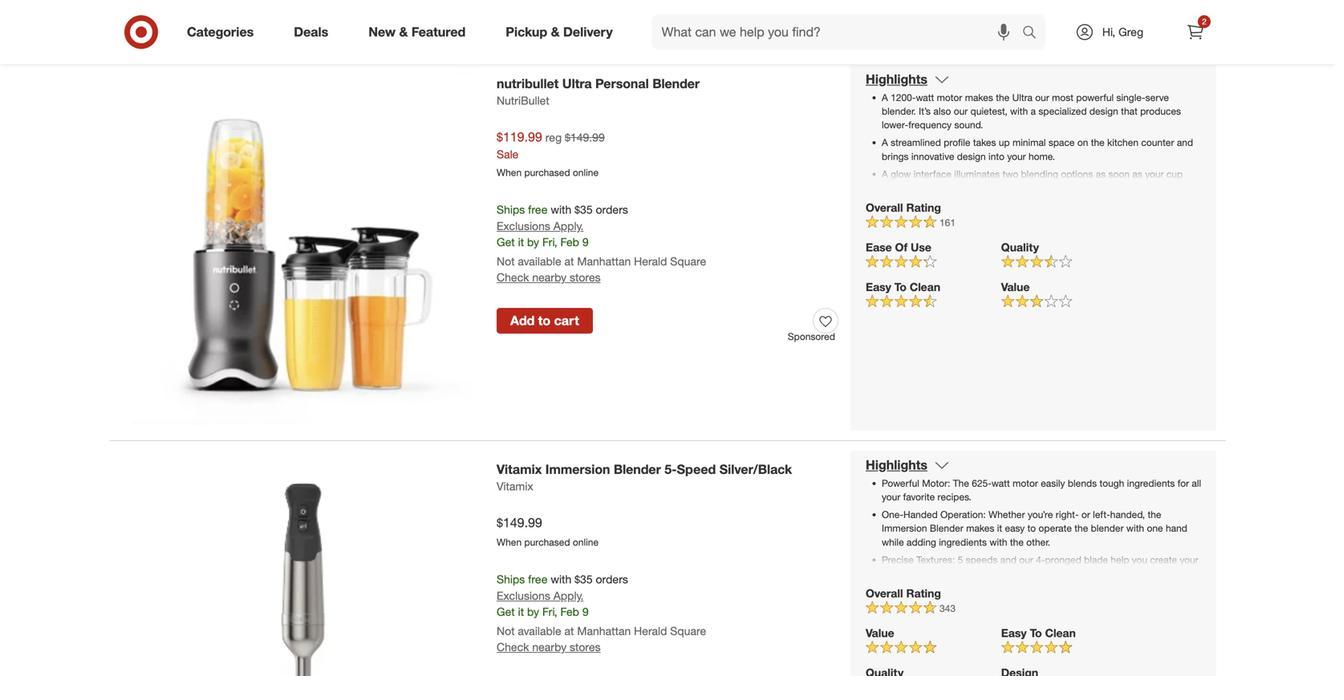 Task type: locate. For each thing, give the bounding box(es) containing it.
into
[[989, 150, 1005, 162]]

1 vertical spatial $149.99
[[497, 515, 542, 531]]

1 manhattan from the top
[[577, 255, 631, 269]]

2 horizontal spatial our
[[1035, 91, 1050, 103]]

ultra inside nutribullet ultra personal blender nutribullet
[[562, 76, 592, 91]]

exclusions apply. button for 1st check nearby stores button from the top of the page
[[497, 218, 584, 234]]

as left soon
[[1096, 168, 1106, 180]]

1 get from the top
[[497, 235, 515, 249]]

the left other.
[[1010, 536, 1024, 548]]

highlights button up "1200-" at the top of page
[[866, 71, 950, 87]]

highlights button for ease of use
[[866, 71, 950, 87]]

design down powerful
[[1090, 105, 1119, 117]]

1 vertical spatial highlights button
[[866, 457, 950, 473]]

2 stores from the top
[[570, 641, 601, 655]]

makes up quietest,
[[965, 91, 993, 103]]

a up brings
[[882, 137, 888, 149]]

0 horizontal spatial &
[[399, 24, 408, 40]]

1 horizontal spatial pickup
[[792, 10, 830, 26]]

1 horizontal spatial $149.99
[[565, 131, 605, 145]]

exclusions
[[497, 219, 550, 233], [497, 589, 550, 603]]

and inside the a 1200-watt motor makes the ultra our most powerful single-serve blender. it's also our quietest, with a specialized design that produces lower-frequency sound. a streamlined profile takes up minimal space on the kitchen counter and brings innovative design into your home. a glow interface illuminates two blending options as soon as your cup meets the power base. choose the full circle for the automated smoothie cycle, or the pulse circle for hands-on control.
[[1177, 137, 1193, 149]]

highlights button for value
[[866, 457, 950, 473]]

2 ships free with $35 orders exclusions apply. get it by fri, feb 9 not available at manhattan herald square check nearby stores from the top
[[497, 572, 706, 655]]

nutribullet
[[497, 76, 559, 91]]

1 vertical spatial herald
[[634, 624, 667, 639]]

fri, for 1st check nearby stores button from the top of the page
[[542, 235, 557, 249]]

our left 4-
[[1019, 554, 1034, 566]]

1 vertical spatial ships
[[497, 572, 525, 586]]

0 vertical spatial stores
[[570, 271, 601, 285]]

1 purchased from the top
[[524, 167, 570, 179]]

1 by from the top
[[527, 235, 539, 249]]

1 vertical spatial apply.
[[554, 589, 584, 603]]

check
[[497, 271, 529, 285], [497, 641, 529, 655]]

value down ideal
[[866, 626, 895, 640]]

2 9 from the top
[[582, 605, 589, 619]]

1 not from the top
[[497, 255, 515, 269]]

0 vertical spatial highlights
[[866, 71, 928, 87]]

your
[[1007, 150, 1026, 162], [1145, 168, 1164, 180], [882, 491, 901, 503], [1180, 554, 1199, 566]]

highlights up "1200-" at the top of page
[[866, 71, 928, 87]]

stores for 1st check nearby stores button from the top of the page
[[570, 271, 601, 285]]

purchased down vitamix link
[[524, 536, 570, 548]]

with inside the a 1200-watt motor makes the ultra our most powerful single-serve blender. it's also our quietest, with a specialized design that produces lower-frequency sound. a streamlined profile takes up minimal space on the kitchen counter and brings innovative design into your home. a glow interface illuminates two blending options as soon as your cup meets the power base. choose the full circle for the automated smoothie cycle, or the pulse circle for hands-on control.
[[1010, 105, 1028, 117]]

stores for 1st check nearby stores button from the bottom of the page
[[570, 641, 601, 655]]

$35 down $149.99 when purchased online
[[575, 572, 593, 586]]

serve
[[1146, 91, 1169, 103]]

0 vertical spatial check
[[497, 271, 529, 285]]

1 vertical spatial when
[[497, 536, 522, 548]]

3 a from the top
[[882, 168, 888, 180]]

delivery inside button
[[1062, 10, 1109, 26]]

0 vertical spatial purchased
[[524, 167, 570, 179]]

for down textures: in the bottom of the page
[[942, 568, 954, 580]]

1 ships free with $35 orders exclusions apply. get it by fri, feb 9 not available at manhattan herald square check nearby stores from the top
[[497, 203, 706, 285]]

1 vertical spatial at
[[565, 624, 574, 639]]

2 overall from the top
[[866, 586, 903, 601]]

free down $119.99 reg $149.99 sale when purchased online on the top
[[528, 203, 548, 217]]

ingredients
[[1127, 477, 1175, 489], [939, 536, 987, 548]]

2 get from the top
[[497, 605, 515, 619]]

1 vertical spatial by
[[527, 605, 539, 619]]

greg
[[1119, 25, 1144, 39]]

on down full
[[1033, 196, 1044, 208]]

overall rating for value
[[866, 586, 941, 601]]

every
[[957, 568, 980, 580]]

takes
[[973, 137, 996, 149]]

motor inside powerful motor: the 625-watt motor easily blends tough ingredients for all your favorite recipes. one-handed operation: whether you're right- or left-handed, the immersion blender makes it easy to operate the blender with one hand while adding ingredients with the other. precise textures: 5 speeds and our 4-pronged blade help you create your ideal textures for every blend.
[[1013, 477, 1038, 489]]

1 vertical spatial ingredients
[[939, 536, 987, 548]]

1 vertical spatial manhattan
[[577, 624, 631, 639]]

new & featured
[[369, 24, 466, 40]]

0 vertical spatial $149.99
[[565, 131, 605, 145]]

$149.99 down vitamix link
[[497, 515, 542, 531]]

profile
[[944, 137, 971, 149]]

0 vertical spatial makes
[[965, 91, 993, 103]]

1 overall rating from the top
[[866, 200, 941, 215]]

1 horizontal spatial our
[[1019, 554, 1034, 566]]

9
[[582, 235, 589, 249], [582, 605, 589, 619]]

0 horizontal spatial motor
[[937, 91, 962, 103]]

home.
[[1029, 150, 1055, 162]]

store
[[924, 10, 953, 26]]

when inside $119.99 reg $149.99 sale when purchased online
[[497, 167, 522, 179]]

1 square from the top
[[670, 255, 706, 269]]

motor left easily
[[1013, 477, 1038, 489]]

search
[[1015, 26, 1054, 41]]

0 vertical spatial watt
[[916, 91, 934, 103]]

2 apply. from the top
[[554, 589, 584, 603]]

by for 1st check nearby stores button from the bottom of the page "exclusions apply." button
[[527, 605, 539, 619]]

overall down ideal
[[866, 586, 903, 601]]

the up quietest,
[[996, 91, 1010, 103]]

1 vertical spatial a
[[882, 137, 888, 149]]

apply. down $119.99 reg $149.99 sale when purchased online on the top
[[554, 219, 584, 233]]

for left all
[[1178, 477, 1189, 489]]

1 vertical spatial ships free with $35 orders exclusions apply. get it by fri, feb 9 not available at manhattan herald square check nearby stores
[[497, 572, 706, 655]]

1 online from the top
[[573, 167, 599, 179]]

1 vertical spatial value
[[866, 626, 895, 640]]

get for 1st check nearby stores button from the bottom of the page "exclusions apply." button
[[497, 605, 515, 619]]

frequency
[[909, 119, 952, 131]]

nutribullet ultra personal blender image
[[125, 71, 479, 425], [125, 71, 479, 425]]

a left glow
[[882, 168, 888, 180]]

0 horizontal spatial or
[[909, 196, 918, 208]]

ultra up a at top
[[1012, 91, 1033, 103]]

0 horizontal spatial ultra
[[562, 76, 592, 91]]

on right space
[[1078, 137, 1088, 149]]

circle up control.
[[1051, 182, 1074, 194]]

quietest,
[[971, 105, 1008, 117]]

immersion inside powerful motor: the 625-watt motor easily blends tough ingredients for all your favorite recipes. one-handed operation: whether you're right- or left-handed, the immersion blender makes it easy to operate the blender with one hand while adding ingredients with the other. precise textures: 5 speeds and our 4-pronged blade help you create your ideal textures for every blend.
[[882, 523, 927, 535]]

overall rating down meets
[[866, 200, 941, 215]]

blend.
[[983, 568, 1009, 580]]

clean down pronged
[[1045, 626, 1076, 640]]

online
[[573, 167, 599, 179], [573, 536, 599, 548]]

single-
[[1117, 91, 1146, 103]]

control.
[[1046, 196, 1078, 208]]

watt inside the a 1200-watt motor makes the ultra our most powerful single-serve blender. it's also our quietest, with a specialized design that produces lower-frequency sound. a streamlined profile takes up minimal space on the kitchen counter and brings innovative design into your home. a glow interface illuminates two blending options as soon as your cup meets the power base. choose the full circle for the automated smoothie cycle, or the pulse circle for hands-on control.
[[916, 91, 934, 103]]

1 vertical spatial blender
[[614, 462, 661, 477]]

not for 1st check nearby stores button from the top of the page
[[497, 255, 515, 269]]

watt up it's at right top
[[916, 91, 934, 103]]

1 vertical spatial watt
[[992, 477, 1010, 489]]

2 vertical spatial blender
[[930, 523, 964, 535]]

2 purchased from the top
[[524, 536, 570, 548]]

or inside the a 1200-watt motor makes the ultra our most powerful single-serve blender. it's also our quietest, with a specialized design that produces lower-frequency sound. a streamlined profile takes up minimal space on the kitchen counter and brings innovative design into your home. a glow interface illuminates two blending options as soon as your cup meets the power base. choose the full circle for the automated smoothie cycle, or the pulse circle for hands-on control.
[[909, 196, 918, 208]]

orders for "exclusions apply." button associated with 1st check nearby stores button from the top of the page
[[596, 203, 628, 217]]

for
[[1076, 182, 1088, 194], [989, 196, 1000, 208], [1178, 477, 1189, 489], [942, 568, 954, 580]]

0 vertical spatial clean
[[910, 280, 941, 294]]

0 vertical spatial get
[[497, 235, 515, 249]]

0 horizontal spatial easy to clean
[[866, 280, 941, 294]]

counter
[[1141, 137, 1174, 149]]

makes down operation:
[[966, 523, 995, 535]]

0 vertical spatial nearby
[[532, 271, 567, 285]]

1 horizontal spatial as
[[1133, 168, 1143, 180]]

and right 'counter'
[[1177, 137, 1193, 149]]

1 vertical spatial fri,
[[542, 605, 557, 619]]

it
[[518, 235, 524, 249], [997, 523, 1002, 535], [518, 605, 524, 619]]

2 ships from the top
[[497, 572, 525, 586]]

delivery right day on the right top
[[1062, 10, 1109, 26]]

1 vertical spatial immersion
[[882, 523, 927, 535]]

free down $149.99 when purchased online
[[528, 572, 548, 586]]

1 9 from the top
[[582, 235, 589, 249]]

orders
[[596, 203, 628, 217], [596, 572, 628, 586]]

1 vertical spatial 9
[[582, 605, 589, 619]]

the down the interface
[[911, 182, 925, 194]]

1 & from the left
[[399, 24, 408, 40]]

0 vertical spatial immersion
[[545, 462, 610, 477]]

powerful motor: the 625-watt motor easily blends tough ingredients for all your favorite recipes. one-handed operation: whether you're right- or left-handed, the immersion blender makes it easy to operate the blender with one hand while adding ingredients with the other. precise textures: 5 speeds and our 4-pronged blade help you create your ideal textures for every blend.
[[882, 477, 1201, 580]]

rating down 'textures' at the bottom of page
[[906, 586, 941, 601]]

1 vertical spatial exclusions
[[497, 589, 550, 603]]

1 vertical spatial available
[[518, 624, 561, 639]]

overall down meets
[[866, 200, 903, 215]]

2 check from the top
[[497, 641, 529, 655]]

other.
[[1027, 536, 1051, 548]]

1 horizontal spatial clean
[[1045, 626, 1076, 640]]

0 vertical spatial it
[[518, 235, 524, 249]]

immersion up while
[[882, 523, 927, 535]]

1 vertical spatial get
[[497, 605, 515, 619]]

easy down blend.
[[1001, 626, 1027, 640]]

with down $149.99 when purchased online
[[551, 572, 572, 586]]

2 a from the top
[[882, 137, 888, 149]]

when down sale
[[497, 167, 522, 179]]

vitamix up $149.99 when purchased online
[[497, 480, 533, 494]]

1 horizontal spatial motor
[[1013, 477, 1038, 489]]

textures
[[905, 568, 940, 580]]

feb
[[561, 235, 579, 249], [561, 605, 579, 619]]

when down vitamix link
[[497, 536, 522, 548]]

1 vertical spatial it
[[997, 523, 1002, 535]]

the
[[996, 91, 1010, 103], [1091, 137, 1105, 149], [911, 182, 925, 194], [1019, 182, 1033, 194], [1091, 182, 1104, 194], [921, 196, 934, 208], [1148, 509, 1162, 521], [1075, 523, 1088, 535], [1010, 536, 1024, 548]]

apply. down $149.99 when purchased online
[[554, 589, 584, 603]]

1 $35 from the top
[[575, 203, 593, 217]]

overall rating down ideal
[[866, 586, 941, 601]]

sponsored
[[788, 331, 835, 343]]

1 when from the top
[[497, 167, 522, 179]]

0 vertical spatial ships free with $35 orders exclusions apply. get it by fri, feb 9 not available at manhattan herald square check nearby stores
[[497, 203, 706, 285]]

0 vertical spatial motor
[[937, 91, 962, 103]]

immersion up $149.99 when purchased online
[[545, 462, 610, 477]]

1 vertical spatial exclusions apply. button
[[497, 588, 584, 604]]

speed
[[677, 462, 716, 477]]

1 horizontal spatial and
[[1177, 137, 1193, 149]]

2 highlights button from the top
[[866, 457, 950, 473]]

5
[[958, 554, 963, 566]]

manhattan
[[577, 255, 631, 269], [577, 624, 631, 639]]

ships for "exclusions apply." button associated with 1st check nearby stores button from the top of the page
[[497, 203, 525, 217]]

1 vertical spatial not
[[497, 624, 515, 639]]

easily
[[1041, 477, 1065, 489]]

1 vertical spatial motor
[[1013, 477, 1038, 489]]

2 feb from the top
[[561, 605, 579, 619]]

2 vertical spatial a
[[882, 168, 888, 180]]

1 nearby from the top
[[532, 271, 567, 285]]

ships free with $35 orders exclusions apply. get it by fri, feb 9 not available at manhattan herald square check nearby stores
[[497, 203, 706, 285], [497, 572, 706, 655]]

2 & from the left
[[551, 24, 560, 40]]

1 overall from the top
[[866, 200, 903, 215]]

0 horizontal spatial $149.99
[[497, 515, 542, 531]]

0 vertical spatial square
[[670, 255, 706, 269]]

2 exclusions apply. button from the top
[[497, 588, 584, 604]]

1 vertical spatial stores
[[570, 641, 601, 655]]

immersion
[[545, 462, 610, 477], [882, 523, 927, 535]]

1 exclusions apply. button from the top
[[497, 218, 584, 234]]

1 vertical spatial overall rating
[[866, 586, 941, 601]]

hand
[[1166, 523, 1188, 535]]

1 available from the top
[[518, 255, 561, 269]]

purchased down reg
[[524, 167, 570, 179]]

0 vertical spatial at
[[565, 255, 574, 269]]

0 vertical spatial highlights button
[[866, 71, 950, 87]]

easy down ease
[[866, 280, 891, 294]]

0 vertical spatial design
[[1090, 105, 1119, 117]]

blender down operation:
[[930, 523, 964, 535]]

a 1200-watt motor makes the ultra our most powerful single-serve blender. it's also our quietest, with a specialized design that produces lower-frequency sound. a streamlined profile takes up minimal space on the kitchen counter and brings innovative design into your home. a glow interface illuminates two blending options as soon as your cup meets the power base. choose the full circle for the automated smoothie cycle, or the pulse circle for hands-on control.
[[882, 91, 1196, 208]]

2 nearby from the top
[[532, 641, 567, 655]]

exclusions down $149.99 when purchased online
[[497, 589, 550, 603]]

0 vertical spatial by
[[527, 235, 539, 249]]

2 not from the top
[[497, 624, 515, 639]]

1 vertical spatial highlights
[[866, 457, 928, 473]]

design up the illuminates
[[957, 150, 986, 162]]

exclusions apply. button down $149.99 when purchased online
[[497, 588, 584, 604]]

2 orders from the top
[[596, 572, 628, 586]]

1 highlights from the top
[[866, 71, 928, 87]]

0 vertical spatial a
[[882, 91, 888, 103]]

available for 1st check nearby stores button from the bottom of the page
[[518, 624, 561, 639]]

to
[[895, 280, 907, 294], [538, 313, 551, 329], [1028, 523, 1036, 535], [1030, 626, 1042, 640]]

glow
[[891, 168, 911, 180]]

makes inside powerful motor: the 625-watt motor easily blends tough ingredients for all your favorite recipes. one-handed operation: whether you're right- or left-handed, the immersion blender makes it easy to operate the blender with one hand while adding ingredients with the other. precise textures: 5 speeds and our 4-pronged blade help you create your ideal textures for every blend.
[[966, 523, 995, 535]]

as up automated
[[1133, 168, 1143, 180]]

1 vertical spatial clean
[[1045, 626, 1076, 640]]

reg
[[545, 131, 562, 145]]

it inside powerful motor: the 625-watt motor easily blends tough ingredients for all your favorite recipes. one-handed operation: whether you're right- or left-handed, the immersion blender makes it easy to operate the blender with one hand while adding ingredients with the other. precise textures: 5 speeds and our 4-pronged blade help you create your ideal textures for every blend.
[[997, 523, 1002, 535]]

2 fri, from the top
[[542, 605, 557, 619]]

automated
[[1107, 182, 1154, 194]]

categories
[[187, 24, 254, 40]]

0 horizontal spatial on
[[1033, 196, 1044, 208]]

1 orders from the top
[[596, 203, 628, 217]]

1 vertical spatial free
[[528, 572, 548, 586]]

motor up the "also"
[[937, 91, 962, 103]]

1 fri, from the top
[[542, 235, 557, 249]]

pickup for pickup & delivery
[[506, 24, 547, 40]]

0 vertical spatial easy
[[866, 280, 891, 294]]

and up blend.
[[1000, 554, 1017, 566]]

0 vertical spatial overall
[[866, 200, 903, 215]]

with down handed,
[[1127, 523, 1144, 535]]

the down options
[[1091, 182, 1104, 194]]

highlights button up the powerful
[[866, 457, 950, 473]]

produces
[[1140, 105, 1181, 117]]

What can we help you find? suggestions appear below search field
[[652, 14, 1026, 50]]

get
[[497, 235, 515, 249], [497, 605, 515, 619]]

0 horizontal spatial and
[[1000, 554, 1017, 566]]

1 vertical spatial orders
[[596, 572, 628, 586]]

highlights up the powerful
[[866, 457, 928, 473]]

not for 1st check nearby stores button from the bottom of the page
[[497, 624, 515, 639]]

1 vertical spatial purchased
[[524, 536, 570, 548]]

nutribullet
[[497, 94, 550, 108]]

1 horizontal spatial circle
[[1051, 182, 1074, 194]]

2 overall rating from the top
[[866, 586, 941, 601]]

ease
[[866, 240, 892, 254]]

delivery up nutribullet ultra personal blender nutribullet
[[563, 24, 613, 40]]

exclusions down sale
[[497, 219, 550, 233]]

2 when from the top
[[497, 536, 522, 548]]

value down quality at the top right
[[1001, 280, 1030, 294]]

makes
[[965, 91, 993, 103], [966, 523, 995, 535]]

1 ships from the top
[[497, 203, 525, 217]]

vitamix immersion blender 5-speed silver/black vitamix
[[497, 462, 792, 494]]

1 highlights button from the top
[[866, 71, 950, 87]]

whether
[[989, 509, 1025, 521]]

& up nutribullet
[[551, 24, 560, 40]]

watt up the whether
[[992, 477, 1010, 489]]

exclusions apply. button down $119.99 reg $149.99 sale when purchased online on the top
[[497, 218, 584, 234]]

blending
[[1021, 168, 1059, 180]]

blender right "personal"
[[653, 76, 700, 91]]

or right "cycle,"
[[909, 196, 918, 208]]

ultra left "personal"
[[562, 76, 592, 91]]

0 horizontal spatial pickup
[[506, 24, 547, 40]]

1 horizontal spatial watt
[[992, 477, 1010, 489]]

0 vertical spatial our
[[1035, 91, 1050, 103]]

2 link
[[1178, 14, 1213, 50]]

ships for 1st check nearby stores button from the bottom of the page "exclusions apply." button
[[497, 572, 525, 586]]

& for new
[[399, 24, 408, 40]]

blender inside powerful motor: the 625-watt motor easily blends tough ingredients for all your favorite recipes. one-handed operation: whether you're right- or left-handed, the immersion blender makes it easy to operate the blender with one hand while adding ingredients with the other. precise textures: 5 speeds and our 4-pronged blade help you create your ideal textures for every blend.
[[930, 523, 964, 535]]

as
[[1096, 168, 1106, 180], [1133, 168, 1143, 180]]

vitamix up vitamix link
[[497, 462, 542, 477]]

$149.99
[[565, 131, 605, 145], [497, 515, 542, 531]]

easy to clean down of
[[866, 280, 941, 294]]

2 available from the top
[[518, 624, 561, 639]]

or left the left-
[[1082, 509, 1090, 521]]

1 feb from the top
[[561, 235, 579, 249]]

1 vertical spatial or
[[1082, 509, 1090, 521]]

4-
[[1036, 554, 1045, 566]]

rating
[[906, 200, 941, 215], [906, 586, 941, 601]]

to down 4-
[[1030, 626, 1042, 640]]

1 stores from the top
[[570, 271, 601, 285]]

0 horizontal spatial as
[[1096, 168, 1106, 180]]

circle down base.
[[963, 196, 986, 208]]

ships down $149.99 when purchased online
[[497, 572, 525, 586]]

1 vertical spatial nearby
[[532, 641, 567, 655]]

0 vertical spatial $35
[[575, 203, 593, 217]]

1 rating from the top
[[906, 200, 941, 215]]

1 vertical spatial feb
[[561, 605, 579, 619]]

our
[[1035, 91, 1050, 103], [954, 105, 968, 117], [1019, 554, 1034, 566]]

nutribullet ultra personal blender link
[[497, 74, 839, 93]]

0 horizontal spatial immersion
[[545, 462, 610, 477]]

pickup inside button
[[792, 10, 830, 26]]

to up other.
[[1028, 523, 1036, 535]]

exclusions apply. button for 1st check nearby stores button from the bottom of the page
[[497, 588, 584, 604]]

$35 down $119.99 reg $149.99 sale when purchased online on the top
[[575, 203, 593, 217]]

a
[[882, 91, 888, 103], [882, 137, 888, 149], [882, 168, 888, 180]]

ingredients right tough on the bottom of the page
[[1127, 477, 1175, 489]]

0 horizontal spatial delivery
[[563, 24, 613, 40]]

1 apply. from the top
[[554, 219, 584, 233]]

0 vertical spatial not
[[497, 255, 515, 269]]

personal
[[595, 76, 649, 91]]

1 check from the top
[[497, 271, 529, 285]]

by
[[527, 235, 539, 249], [527, 605, 539, 619]]

1 vertical spatial design
[[957, 150, 986, 162]]

2 by from the top
[[527, 605, 539, 619]]

to right add
[[538, 313, 551, 329]]

shipping
[[1155, 10, 1206, 26]]

$149.99 right reg
[[565, 131, 605, 145]]

pickup for pickup
[[792, 10, 830, 26]]

1 vertical spatial $35
[[575, 572, 593, 586]]

with left a at top
[[1010, 105, 1028, 117]]

minimal
[[1013, 137, 1046, 149]]

& right new
[[399, 24, 408, 40]]

clean down use
[[910, 280, 941, 294]]

0 vertical spatial overall rating
[[866, 200, 941, 215]]

pickup button
[[762, 1, 841, 36]]

and
[[1177, 137, 1193, 149], [1000, 554, 1017, 566]]

the down power
[[921, 196, 934, 208]]

0 vertical spatial easy to clean
[[866, 280, 941, 294]]

purchased inside $119.99 reg $149.99 sale when purchased online
[[524, 167, 570, 179]]

with
[[1010, 105, 1028, 117], [551, 203, 572, 217], [1127, 523, 1144, 535], [990, 536, 1008, 548], [551, 572, 572, 586]]

blender left 5-
[[614, 462, 661, 477]]

or
[[909, 196, 918, 208], [1082, 509, 1090, 521]]

2 manhattan from the top
[[577, 624, 631, 639]]

easy down the whether
[[1005, 523, 1025, 535]]

a left "1200-" at the top of page
[[882, 91, 888, 103]]

2 online from the top
[[573, 536, 599, 548]]

add
[[510, 313, 535, 329]]

our up a at top
[[1035, 91, 1050, 103]]

for down options
[[1076, 182, 1088, 194]]

ships
[[497, 203, 525, 217], [497, 572, 525, 586]]

to inside powerful motor: the 625-watt motor easily blends tough ingredients for all your favorite recipes. one-handed operation: whether you're right- or left-handed, the immersion blender makes it easy to operate the blender with one hand while adding ingredients with the other. precise textures: 5 speeds and our 4-pronged blade help you create your ideal textures for every blend.
[[1028, 523, 1036, 535]]

0 vertical spatial or
[[909, 196, 918, 208]]

2 vitamix from the top
[[497, 480, 533, 494]]

rating down power
[[906, 200, 941, 215]]

1200-
[[891, 91, 916, 103]]

0 vertical spatial circle
[[1051, 182, 1074, 194]]

2 highlights from the top
[[866, 457, 928, 473]]

check nearby stores button
[[497, 270, 601, 286], [497, 640, 601, 656]]

at
[[565, 255, 574, 269], [565, 624, 574, 639]]

1 vertical spatial on
[[1033, 196, 1044, 208]]

0 vertical spatial exclusions
[[497, 219, 550, 233]]

immersion inside vitamix immersion blender 5-speed silver/black vitamix
[[545, 462, 610, 477]]

overall rating for ease of use
[[866, 200, 941, 215]]

our up sound. on the right top of page
[[954, 105, 968, 117]]

1 horizontal spatial delivery
[[1062, 10, 1109, 26]]

feb for 1st check nearby stores button from the bottom of the page
[[561, 605, 579, 619]]

ships down sale
[[497, 203, 525, 217]]

2 rating from the top
[[906, 586, 941, 601]]

vitamix immersion blender 5-speed silver/black image
[[125, 457, 479, 676], [125, 457, 479, 676]]

nearby for 1st check nearby stores button from the bottom of the page
[[532, 641, 567, 655]]

on
[[1078, 137, 1088, 149], [1033, 196, 1044, 208]]



Task type: vqa. For each thing, say whether or not it's contained in the screenshot.
Speed
yes



Task type: describe. For each thing, give the bounding box(es) containing it.
for down choose
[[989, 196, 1000, 208]]

most
[[1052, 91, 1074, 103]]

handed,
[[1110, 509, 1145, 521]]

shop
[[877, 10, 907, 26]]

illuminates
[[954, 168, 1000, 180]]

hi,
[[1103, 25, 1116, 39]]

the left full
[[1019, 182, 1033, 194]]

watt inside powerful motor: the 625-watt motor easily blends tough ingredients for all your favorite recipes. one-handed operation: whether you're right- or left-handed, the immersion blender makes it easy to operate the blender with one hand while adding ingredients with the other. precise textures: 5 speeds and our 4-pronged blade help you create your ideal textures for every blend.
[[992, 477, 1010, 489]]

delivery for same day delivery
[[1062, 10, 1109, 26]]

vitamix link
[[497, 479, 533, 495]]

to down of
[[895, 280, 907, 294]]

recipes.
[[938, 491, 972, 503]]

left-
[[1093, 509, 1110, 521]]

$149.99 inside $149.99 when purchased online
[[497, 515, 542, 531]]

fri, for 1st check nearby stores button from the bottom of the page
[[542, 605, 557, 619]]

one
[[1147, 523, 1163, 535]]

1 horizontal spatial on
[[1078, 137, 1088, 149]]

motor inside the a 1200-watt motor makes the ultra our most powerful single-serve blender. it's also our quietest, with a specialized design that produces lower-frequency sound. a streamlined profile takes up minimal space on the kitchen counter and brings innovative design into your home. a glow interface illuminates two blending options as soon as your cup meets the power base. choose the full circle for the automated smoothie cycle, or the pulse circle for hands-on control.
[[937, 91, 962, 103]]

add to cart button
[[497, 308, 593, 334]]

343
[[940, 603, 956, 615]]

smoothie
[[1156, 182, 1196, 194]]

create
[[1150, 554, 1177, 566]]

2 herald from the top
[[634, 624, 667, 639]]

blender
[[1091, 523, 1124, 535]]

pickup & delivery link
[[492, 14, 633, 50]]

hands-
[[1003, 196, 1033, 208]]

nutribullet ultra personal blender nutribullet
[[497, 76, 700, 108]]

streamlined
[[891, 137, 941, 149]]

you're
[[1028, 509, 1053, 521]]

powerful
[[882, 477, 920, 489]]

blends
[[1068, 477, 1097, 489]]

soon
[[1109, 168, 1130, 180]]

$149.99 inside $119.99 reg $149.99 sale when purchased online
[[565, 131, 605, 145]]

1 vertical spatial our
[[954, 105, 968, 117]]

or inside powerful motor: the 625-watt motor easily blends tough ingredients for all your favorite recipes. one-handed operation: whether you're right- or left-handed, the immersion blender makes it easy to operate the blender with one hand while adding ingredients with the other. precise textures: 5 speeds and our 4-pronged blade help you create your ideal textures for every blend.
[[1082, 509, 1090, 521]]

1 exclusions from the top
[[497, 219, 550, 233]]

options
[[1061, 168, 1093, 180]]

ultra inside the a 1200-watt motor makes the ultra our most powerful single-serve blender. it's also our quietest, with a specialized design that produces lower-frequency sound. a streamlined profile takes up minimal space on the kitchen counter and brings innovative design into your home. a glow interface illuminates two blending options as soon as your cup meets the power base. choose the full circle for the automated smoothie cycle, or the pulse circle for hands-on control.
[[1012, 91, 1033, 103]]

easy inside powerful motor: the 625-watt motor easily blends tough ingredients for all your favorite recipes. one-handed operation: whether you're right- or left-handed, the immersion blender makes it easy to operate the blender with one hand while adding ingredients with the other. precise textures: 5 speeds and our 4-pronged blade help you create your ideal textures for every blend.
[[1005, 523, 1025, 535]]

the down right-
[[1075, 523, 1088, 535]]

1 horizontal spatial design
[[1090, 105, 1119, 117]]

meets
[[882, 182, 909, 194]]

all
[[1192, 477, 1201, 489]]

right-
[[1056, 509, 1079, 521]]

sale
[[497, 147, 519, 161]]

your down up
[[1007, 150, 1026, 162]]

handed
[[904, 509, 938, 521]]

when inside $149.99 when purchased online
[[497, 536, 522, 548]]

pulse
[[937, 196, 960, 208]]

cart
[[554, 313, 579, 329]]

& for pickup
[[551, 24, 560, 40]]

2 as from the left
[[1133, 168, 1143, 180]]

silver/black
[[720, 462, 792, 477]]

blender inside vitamix immersion blender 5-speed silver/black vitamix
[[614, 462, 661, 477]]

nearby for 1st check nearby stores button from the top of the page
[[532, 271, 567, 285]]

it's
[[919, 105, 931, 117]]

the
[[953, 477, 969, 489]]

shop in store
[[877, 10, 953, 26]]

2 $35 from the top
[[575, 572, 593, 586]]

interface
[[914, 168, 952, 180]]

the left kitchen
[[1091, 137, 1105, 149]]

tough
[[1100, 477, 1125, 489]]

highlights for ease of use
[[866, 71, 928, 87]]

2 free from the top
[[528, 572, 548, 586]]

lower-
[[882, 119, 909, 131]]

categories link
[[173, 14, 274, 50]]

$119.99
[[497, 129, 542, 145]]

2 vertical spatial it
[[518, 605, 524, 619]]

1 vitamix from the top
[[497, 462, 542, 477]]

0 vertical spatial value
[[1001, 280, 1030, 294]]

feb for 1st check nearby stores button from the top of the page
[[561, 235, 579, 249]]

featured
[[412, 24, 466, 40]]

hi, greg
[[1103, 25, 1144, 39]]

1 at from the top
[[565, 255, 574, 269]]

0 horizontal spatial circle
[[963, 196, 986, 208]]

161
[[940, 217, 956, 229]]

0 horizontal spatial clean
[[910, 280, 941, 294]]

vitamix immersion blender 5-speed silver/black link
[[497, 460, 839, 479]]

operation:
[[941, 509, 986, 521]]

blender.
[[882, 105, 916, 117]]

0 horizontal spatial ingredients
[[939, 536, 987, 548]]

operate
[[1039, 523, 1072, 535]]

purchased inside $149.99 when purchased online
[[524, 536, 570, 548]]

1 as from the left
[[1096, 168, 1106, 180]]

delivery for pickup & delivery
[[563, 24, 613, 40]]

2 square from the top
[[670, 624, 706, 639]]

1 herald from the top
[[634, 255, 667, 269]]

and inside powerful motor: the 625-watt motor easily blends tough ingredients for all your favorite recipes. one-handed operation: whether you're right- or left-handed, the immersion blender makes it easy to operate the blender with one hand while adding ingredients with the other. precise textures: 5 speeds and our 4-pronged blade help you create your ideal textures for every blend.
[[1000, 554, 1017, 566]]

blade
[[1084, 554, 1108, 566]]

sound.
[[955, 119, 983, 131]]

online inside $149.99 when purchased online
[[573, 536, 599, 548]]

same day delivery
[[1000, 10, 1109, 26]]

shipping button
[[1126, 1, 1217, 36]]

our inside powerful motor: the 625-watt motor easily blends tough ingredients for all your favorite recipes. one-handed operation: whether you're right- or left-handed, the immersion blender makes it easy to operate the blender with one hand while adding ingredients with the other. precise textures: 5 speeds and our 4-pronged blade help you create your ideal textures for every blend.
[[1019, 554, 1034, 566]]

2 at from the top
[[565, 624, 574, 639]]

625-
[[972, 477, 992, 489]]

by for "exclusions apply." button associated with 1st check nearby stores button from the top of the page
[[527, 235, 539, 249]]

1 free from the top
[[528, 203, 548, 217]]

that
[[1121, 105, 1138, 117]]

2 exclusions from the top
[[497, 589, 550, 603]]

you
[[1132, 554, 1148, 566]]

overall for value
[[866, 586, 903, 601]]

orders for 1st check nearby stores button from the bottom of the page "exclusions apply." button
[[596, 572, 628, 586]]

rating for ease of use
[[906, 200, 941, 215]]

of
[[895, 240, 908, 254]]

with up speeds
[[990, 536, 1008, 548]]

$149.99 when purchased online
[[497, 515, 599, 548]]

1 check nearby stores button from the top
[[497, 270, 601, 286]]

add to cart
[[510, 313, 579, 329]]

overall for ease of use
[[866, 200, 903, 215]]

pickup & delivery
[[506, 24, 613, 40]]

rating for value
[[906, 586, 941, 601]]

space
[[1049, 137, 1075, 149]]

with down $119.99 reg $149.99 sale when purchased online on the top
[[551, 203, 572, 217]]

get for "exclusions apply." button associated with 1st check nearby stores button from the top of the page
[[497, 235, 515, 249]]

innovative
[[912, 150, 955, 162]]

powerful
[[1076, 91, 1114, 103]]

5-
[[665, 462, 677, 477]]

2 check nearby stores button from the top
[[497, 640, 601, 656]]

2 vertical spatial easy
[[1001, 626, 1027, 640]]

base.
[[957, 182, 980, 194]]

your down the powerful
[[882, 491, 901, 503]]

available for 1st check nearby stores button from the top of the page
[[518, 255, 561, 269]]

deals
[[294, 24, 328, 40]]

same
[[1000, 10, 1033, 26]]

to inside add to cart button
[[538, 313, 551, 329]]

cup
[[1167, 168, 1183, 180]]

textures:
[[917, 554, 955, 566]]

highlights for value
[[866, 457, 928, 473]]

1 a from the top
[[882, 91, 888, 103]]

0 horizontal spatial value
[[866, 626, 895, 640]]

full
[[1036, 182, 1048, 194]]

0 vertical spatial ingredients
[[1127, 477, 1175, 489]]

your right create
[[1180, 554, 1199, 566]]

favorite
[[903, 491, 935, 503]]

blender inside nutribullet ultra personal blender nutribullet
[[653, 76, 700, 91]]

search button
[[1015, 14, 1054, 53]]

online inside $119.99 reg $149.99 sale when purchased online
[[573, 167, 599, 179]]

speeds
[[966, 554, 998, 566]]

also
[[934, 105, 951, 117]]

power
[[928, 182, 955, 194]]

makes inside the a 1200-watt motor makes the ultra our most powerful single-serve blender. it's also our quietest, with a specialized design that produces lower-frequency sound. a streamlined profile takes up minimal space on the kitchen counter and brings innovative design into your home. a glow interface illuminates two blending options as soon as your cup meets the power base. choose the full circle for the automated smoothie cycle, or the pulse circle for hands-on control.
[[965, 91, 993, 103]]

nutribullet link
[[497, 93, 550, 109]]

1 vertical spatial easy to clean
[[1001, 626, 1076, 640]]

your left cup
[[1145, 168, 1164, 180]]

choose
[[983, 182, 1017, 194]]

motor:
[[922, 477, 950, 489]]

the up one
[[1148, 509, 1162, 521]]

ideal
[[882, 568, 902, 580]]



